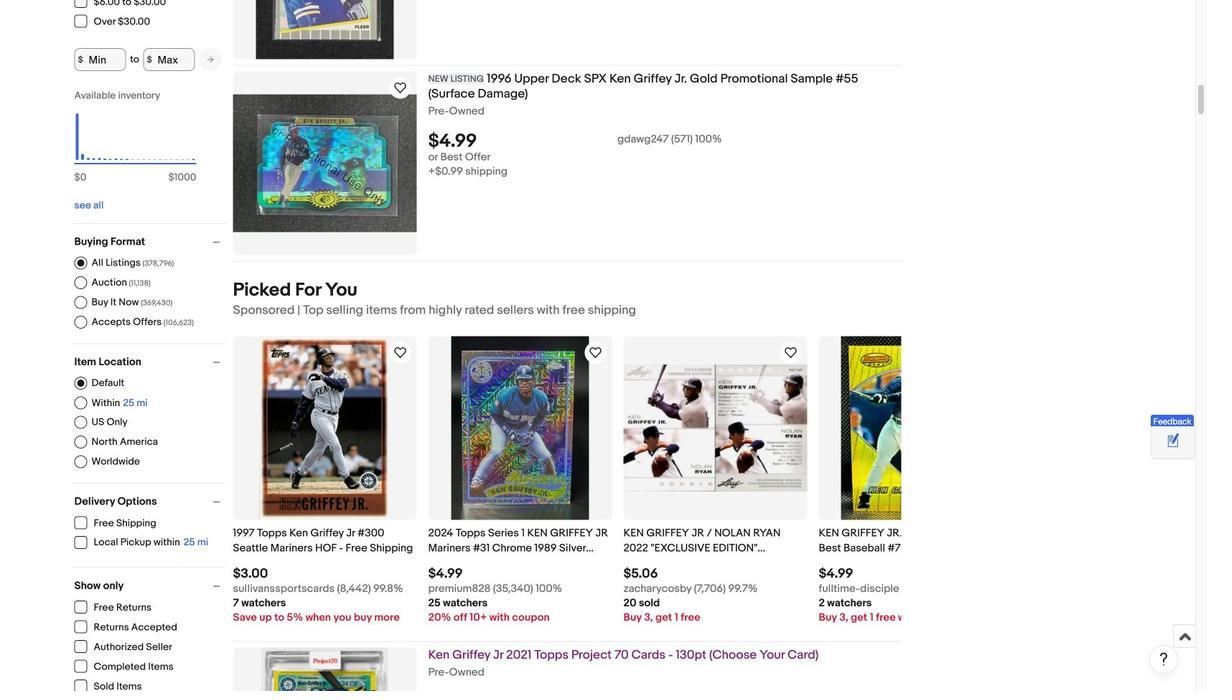 Task type: locate. For each thing, give the bounding box(es) containing it.
heading for ken griffey jr / nolan ryan 2022 "exclusive edition" baseball card #kg-nr image
[[624, 527, 781, 570]]

heading for 2024 topps series 1 ken griffey jr mariners #31 chrome 1989 silver mojo ~qty~ image
[[428, 527, 608, 570]]

Maximum Value in $ text field
[[143, 48, 195, 71]]

2024 topps series 1 ken griffey jr mariners #31 chrome 1989 silver mojo ~qty~ image
[[451, 337, 589, 520]]

 (369,430) Items text field
[[139, 299, 173, 308]]

help, opens dialogs image
[[1157, 652, 1171, 667]]

1989 fleer ken griffey jr. rookie card #548 image
[[256, 0, 394, 59]]

 (11,138) Items text field
[[127, 279, 151, 288]]

watch 1996 upper deck spx ken griffey jr. gold promotional sample #55 (surface damage) image
[[392, 79, 409, 97]]

heading
[[428, 71, 859, 102], [233, 527, 413, 555], [428, 527, 608, 570], [624, 527, 781, 570], [819, 527, 985, 555], [428, 648, 819, 663]]



Task type: vqa. For each thing, say whether or not it's contained in the screenshot.
Graph of available inventory between $0 and $1000+ image
yes



Task type: describe. For each thing, give the bounding box(es) containing it.
heading for the 1996 upper deck spx ken griffey jr. gold promotional sample #55 (surface damage) image
[[428, 71, 859, 102]]

Minimum Value in $ text field
[[74, 48, 126, 71]]

watch 2024 topps series 1 ken griffey jr mariners #31 chrome 1989 silver mojo ~qty~ image
[[587, 344, 604, 362]]

ken griffey jr. - 1996 bowman's best baseball #71 - mariners image
[[842, 337, 981, 520]]

watch ken griffey jr / nolan ryan 2022 "exclusive edition" baseball card #kg-nr image
[[783, 344, 800, 362]]

heading for 1997 topps ken griffey jr #300 seattle mariners hof - free shipping image
[[233, 527, 413, 555]]

ken griffey jr 2021 topps project 70 cards - 130pt (choose your card) image
[[262, 648, 388, 692]]

1997 topps ken griffey jr #300 seattle mariners hof - free shipping image
[[259, 337, 391, 520]]

graph of available inventory between $0 and $1000+ image
[[74, 90, 196, 191]]

watch 1997 topps ken griffey jr #300 seattle mariners hof - free shipping image
[[392, 344, 409, 362]]

 (378,796) Items text field
[[141, 259, 174, 268]]

 (106,623) Items text field
[[162, 318, 194, 328]]

1996 upper deck spx ken griffey jr. gold promotional sample #55 (surface damage) image
[[233, 94, 417, 232]]

ken griffey jr / nolan ryan 2022 "exclusive edition" baseball card #kg-nr image
[[624, 365, 808, 492]]



